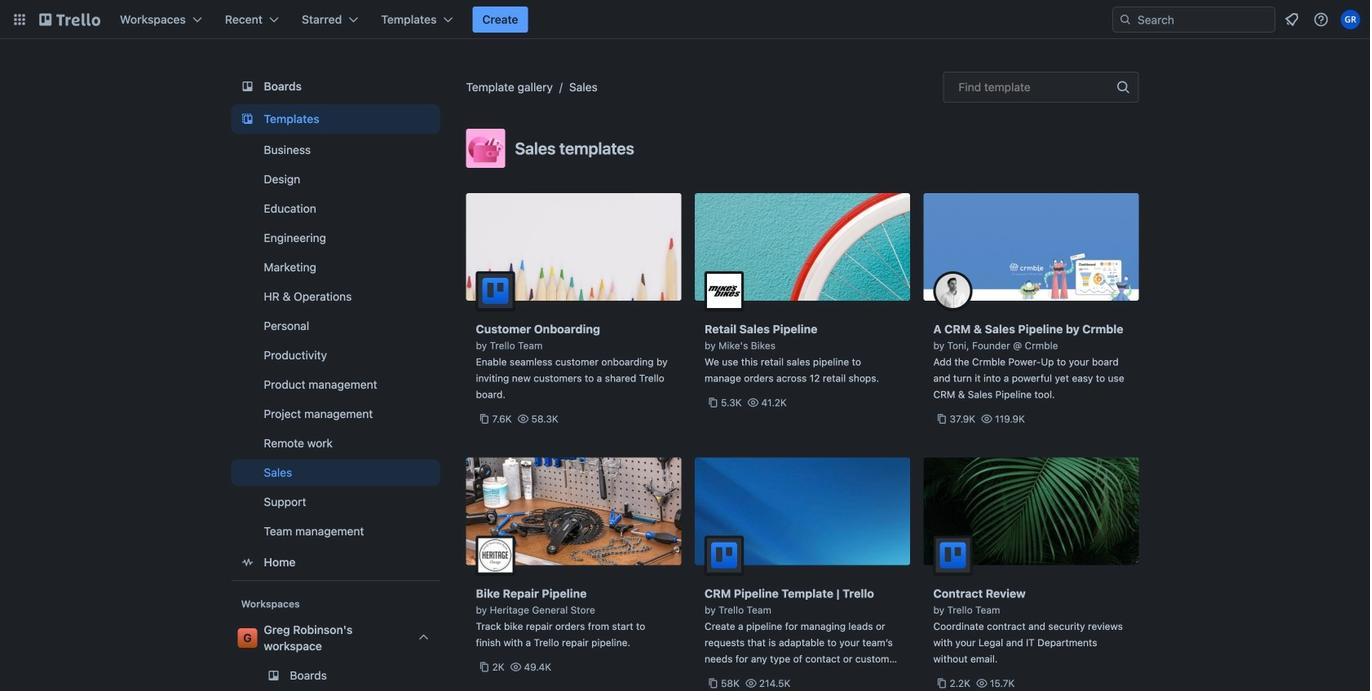 Task type: locate. For each thing, give the bounding box(es) containing it.
0 horizontal spatial trello team image
[[476, 272, 515, 311]]

trello team image
[[476, 272, 515, 311], [705, 536, 744, 575]]

1 horizontal spatial trello team image
[[705, 536, 744, 575]]

back to home image
[[39, 7, 100, 33]]

mike's bikes image
[[705, 272, 744, 311]]

greg robinson (gregrobinson96) image
[[1341, 10, 1361, 29]]

0 vertical spatial trello team image
[[476, 272, 515, 311]]

trello team image
[[934, 536, 973, 575]]

toni, founder @ crmble image
[[934, 272, 973, 311]]

home image
[[238, 553, 257, 573]]

1 vertical spatial trello team image
[[705, 536, 744, 575]]

primary element
[[0, 0, 1370, 39]]

None field
[[943, 72, 1139, 103]]

heritage general store image
[[476, 536, 515, 575]]

template board image
[[238, 109, 257, 129]]



Task type: vqa. For each thing, say whether or not it's contained in the screenshot.
holiday
no



Task type: describe. For each thing, give the bounding box(es) containing it.
0 notifications image
[[1282, 10, 1302, 29]]

Search field
[[1132, 8, 1275, 31]]

board image
[[238, 77, 257, 96]]

sales icon image
[[466, 129, 505, 168]]

open information menu image
[[1313, 11, 1330, 28]]

search image
[[1119, 13, 1132, 26]]



